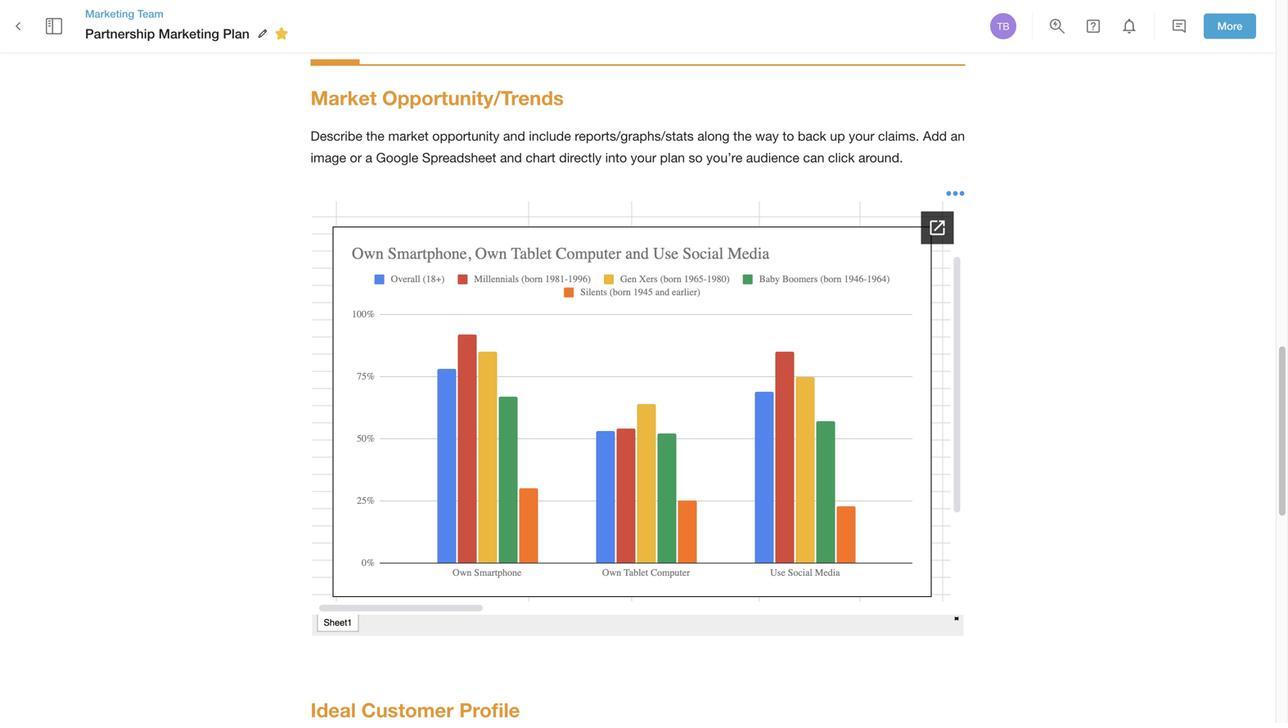 Task type: describe. For each thing, give the bounding box(es) containing it.
team
[[137, 7, 164, 20]]

spreadsheet
[[422, 150, 496, 165]]

1 vertical spatial your
[[631, 150, 657, 165]]

1 horizontal spatial marketing
[[159, 26, 219, 41]]

describe
[[311, 129, 363, 144]]

ideal customer profile
[[311, 699, 520, 722]]

around.
[[859, 150, 903, 165]]

directly
[[559, 150, 602, 165]]

google
[[376, 150, 419, 165]]

customer
[[362, 699, 454, 722]]

plan
[[223, 26, 250, 41]]

marketing inside marketing team link
[[85, 7, 134, 20]]

reports/graphs/stats
[[575, 129, 694, 144]]

opportunity
[[432, 129, 500, 144]]

more button
[[1204, 14, 1256, 39]]

up
[[830, 129, 845, 144]]

describe the market opportunity and include reports/graphs/stats along the way to back up your claims. add an image or a google spreadsheet and chart directly into your plan so you're audience can click around.
[[311, 129, 969, 165]]

market opportunity/trends
[[311, 86, 564, 109]]

profile
[[459, 699, 520, 722]]

opportunity/trends
[[382, 86, 564, 109]]

or
[[350, 150, 362, 165]]

to
[[783, 129, 794, 144]]

plan
[[660, 150, 685, 165]]

along
[[698, 129, 730, 144]]

remove favorite image
[[272, 24, 291, 43]]

partnership
[[85, 26, 155, 41]]

marketing team link
[[85, 6, 294, 21]]

claims.
[[878, 129, 919, 144]]



Task type: vqa. For each thing, say whether or not it's contained in the screenshot.
the Marketing within the Marketing Team link
yes



Task type: locate. For each thing, give the bounding box(es) containing it.
1 vertical spatial and
[[500, 150, 522, 165]]

and left include
[[503, 129, 525, 144]]

an
[[951, 129, 965, 144]]

1 vertical spatial marketing
[[159, 26, 219, 41]]

marketing
[[85, 7, 134, 20], [159, 26, 219, 41]]

your right 'up'
[[849, 129, 875, 144]]

0 vertical spatial your
[[849, 129, 875, 144]]

add
[[923, 129, 947, 144]]

so
[[689, 150, 703, 165]]

audience
[[746, 150, 800, 165]]

0 vertical spatial and
[[503, 129, 525, 144]]

a
[[365, 150, 372, 165]]

1 the from the left
[[366, 129, 385, 144]]

the left the way on the top right of the page
[[733, 129, 752, 144]]

marketing team
[[85, 7, 164, 20]]

more
[[1218, 20, 1243, 32]]

the up a in the left of the page
[[366, 129, 385, 144]]

market
[[311, 86, 377, 109]]

back
[[798, 129, 827, 144]]

and
[[503, 129, 525, 144], [500, 150, 522, 165]]

include
[[529, 129, 571, 144]]

partnership marketing plan
[[85, 26, 250, 41]]

1 horizontal spatial the
[[733, 129, 752, 144]]

and left chart
[[500, 150, 522, 165]]

into
[[605, 150, 627, 165]]

click
[[828, 150, 855, 165]]

tb button
[[988, 11, 1019, 42]]

0 horizontal spatial marketing
[[85, 7, 134, 20]]

0 vertical spatial marketing
[[85, 7, 134, 20]]

can
[[803, 150, 825, 165]]

0 horizontal spatial the
[[366, 129, 385, 144]]

2 the from the left
[[733, 129, 752, 144]]

market
[[388, 129, 429, 144]]

chart
[[526, 150, 556, 165]]

marketing up 'partnership'
[[85, 7, 134, 20]]

your down reports/graphs/stats
[[631, 150, 657, 165]]

image
[[311, 150, 346, 165]]

ideal
[[311, 699, 356, 722]]

you're
[[706, 150, 743, 165]]

marketing down marketing team link
[[159, 26, 219, 41]]

0 horizontal spatial your
[[631, 150, 657, 165]]

way
[[756, 129, 779, 144]]

1 horizontal spatial your
[[849, 129, 875, 144]]

tb
[[997, 20, 1010, 32]]

the
[[366, 129, 385, 144], [733, 129, 752, 144]]

your
[[849, 129, 875, 144], [631, 150, 657, 165]]



